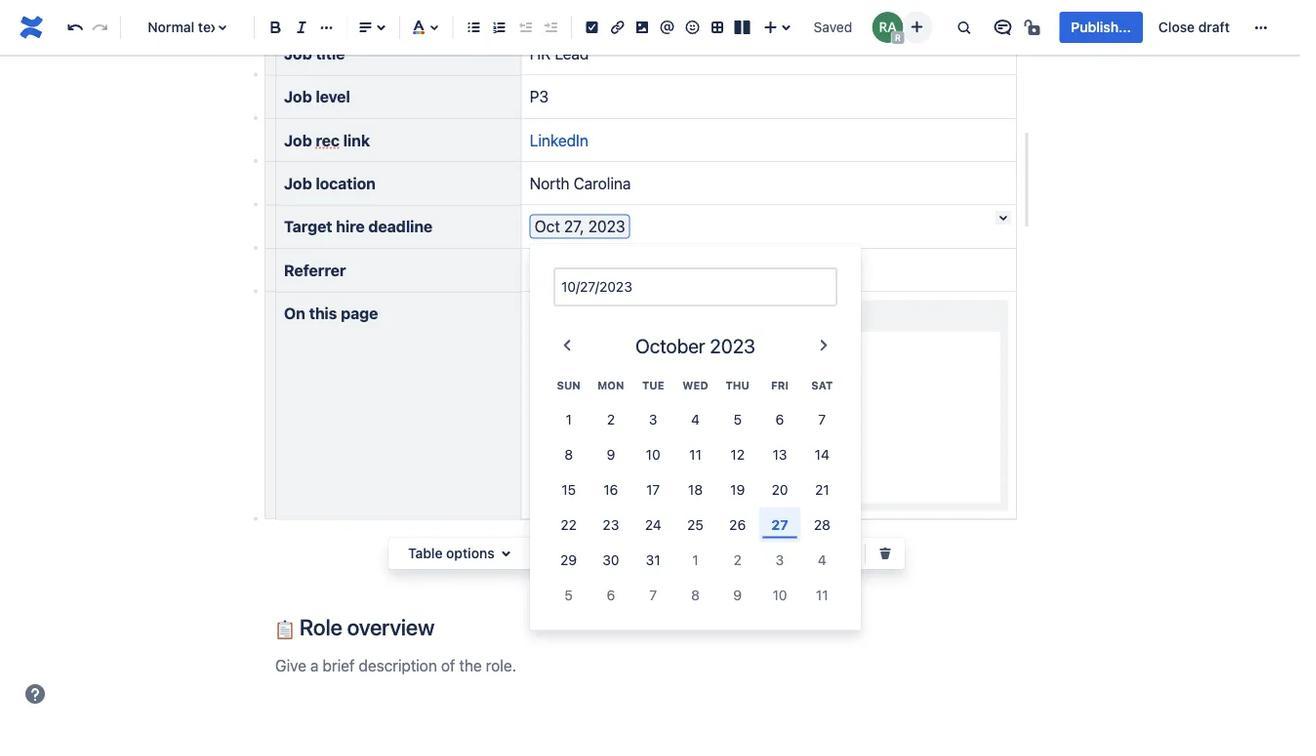Task type: locate. For each thing, give the bounding box(es) containing it.
1 vertical spatial 5
[[565, 586, 573, 603]]

sat
[[811, 380, 833, 392]]

candidate tracking link
[[581, 435, 738, 454]]

2 left chart icon
[[734, 551, 742, 567]]

1 horizontal spatial 1 button
[[674, 542, 717, 577]]

1 vertical spatial table
[[408, 545, 443, 561]]

row down october 2023
[[548, 369, 843, 402]]

2 button down the mon
[[590, 402, 632, 437]]

3 left manage connected data image
[[776, 551, 784, 567]]

row containing 8
[[548, 437, 843, 472]]

19
[[730, 481, 745, 497]]

8 button up the 15
[[548, 437, 590, 472]]

1 row from the top
[[548, 369, 843, 402]]

1 horizontal spatial 3
[[776, 551, 784, 567]]

2 job from the top
[[284, 87, 312, 106]]

1 horizontal spatial 6 button
[[759, 402, 801, 437]]

1 vertical spatial 1
[[692, 551, 699, 567]]

2 vertical spatial role
[[300, 614, 342, 640]]

0 vertical spatial overview
[[639, 353, 702, 372]]

remove image
[[874, 542, 897, 565]]

chart image
[[754, 542, 777, 565]]

7 row from the top
[[548, 577, 843, 612]]

1 horizontal spatial 9
[[733, 586, 742, 603]]

p3
[[530, 87, 549, 106]]

row down 18
[[548, 507, 843, 542]]

job left level
[[284, 87, 312, 106]]

0 vertical spatial 2
[[607, 411, 615, 427]]

job level
[[284, 87, 350, 106]]

october 2023
[[635, 334, 755, 357]]

row group containing 1
[[548, 402, 843, 612]]

8 down 25 button
[[691, 586, 700, 603]]

0 horizontal spatial 4 button
[[674, 402, 717, 437]]

2 for 2 button to the left
[[607, 411, 615, 427]]

1 horizontal spatial 4
[[818, 551, 827, 567]]

table of contents
[[561, 306, 686, 325]]

no restrictions image
[[1022, 16, 1046, 39]]

2023
[[588, 217, 625, 236], [710, 334, 755, 357]]

row
[[548, 369, 843, 402], [548, 402, 843, 437], [548, 437, 843, 472], [548, 472, 843, 507], [548, 507, 843, 542], [548, 542, 843, 577], [548, 577, 843, 612]]

0 vertical spatial 11
[[689, 446, 702, 462]]

invite to edit image
[[905, 15, 929, 39]]

14
[[815, 446, 830, 462]]

2023 right 27,
[[588, 217, 625, 236]]

11 up resources
[[689, 446, 702, 462]]

page
[[341, 304, 378, 323]]

job
[[284, 44, 312, 62], [284, 87, 312, 106], [284, 131, 312, 149], [284, 174, 312, 193]]

5 for the topmost 5 button
[[734, 411, 742, 427]]

row down the 31
[[548, 577, 843, 612]]

1 vertical spatial overview
[[347, 614, 434, 640]]

0 horizontal spatial 4
[[691, 411, 700, 427]]

0 horizontal spatial 10
[[646, 446, 661, 462]]

5 down 29 'button'
[[565, 586, 573, 603]]

0 vertical spatial role
[[604, 353, 635, 372]]

21 button
[[801, 472, 843, 507]]

1 horizontal spatial overview
[[639, 353, 702, 372]]

1 down 25 button
[[692, 551, 699, 567]]

1 horizontal spatial 7 button
[[801, 402, 843, 437]]

row up 18
[[548, 437, 843, 472]]

9 button
[[590, 437, 632, 472], [717, 577, 759, 612]]

1 horizontal spatial 2
[[734, 551, 742, 567]]

assessment process candidate tracking helpful resources
[[600, 408, 750, 481]]

table image
[[706, 16, 729, 39]]

1 vertical spatial 3 button
[[759, 542, 801, 577]]

:clipboard: image
[[275, 620, 295, 639], [275, 620, 295, 639]]

11 button
[[674, 437, 717, 472], [801, 577, 843, 612]]

3 button
[[632, 402, 674, 437], [759, 542, 801, 577]]

1 vertical spatial role overview
[[295, 614, 434, 640]]

0 vertical spatial 9 button
[[590, 437, 632, 472]]

help image
[[23, 682, 47, 706]]

0 horizontal spatial 5 button
[[548, 577, 590, 612]]

table left options
[[408, 545, 443, 561]]

1 horizontal spatial 2023
[[710, 334, 755, 357]]

7 down 31 button
[[649, 586, 657, 603]]

find and replace image
[[952, 16, 976, 39]]

1 vertical spatial 11 button
[[801, 577, 843, 612]]

role
[[604, 353, 635, 372], [604, 381, 635, 399], [300, 614, 342, 640]]

4 job from the top
[[284, 174, 312, 193]]

align left image
[[354, 16, 377, 39]]

1 vertical spatial 1 button
[[674, 542, 717, 577]]

1 vertical spatial 7 button
[[632, 577, 674, 612]]

row down 25
[[548, 542, 843, 577]]

11 button down manage connected data image
[[801, 577, 843, 612]]

1 horizontal spatial 2 button
[[717, 542, 759, 577]]

9 down '26' button
[[733, 586, 742, 603]]

12 button
[[717, 437, 759, 472]]

9 up helpful
[[607, 446, 615, 462]]

1 down sun
[[566, 411, 572, 427]]

helpful
[[604, 463, 655, 481]]

1 horizontal spatial 8
[[691, 586, 700, 603]]

tracking
[[681, 435, 738, 454]]

10 down chart icon
[[773, 586, 787, 603]]

1 vertical spatial 6
[[607, 586, 615, 603]]

1 vertical spatial 4
[[818, 551, 827, 567]]

2 button
[[590, 402, 632, 437], [717, 542, 759, 577]]

3 button down 27
[[759, 542, 801, 577]]

1 horizontal spatial 7
[[818, 411, 826, 427]]

:ok_hand: image
[[581, 382, 600, 401]]

1 vertical spatial 11
[[816, 586, 828, 603]]

2 row from the top
[[548, 402, 843, 437]]

overview
[[639, 353, 702, 372], [347, 614, 434, 640]]

job up target
[[284, 174, 312, 193]]

layouts image
[[731, 16, 754, 39]]

job down the italic ⌘i image
[[284, 44, 312, 62]]

11 down manage connected data image
[[816, 586, 828, 603]]

table left 'of'
[[561, 306, 599, 325]]

0 vertical spatial 8 button
[[548, 437, 590, 472]]

2 button down 26
[[717, 542, 759, 577]]

1 button down 25
[[674, 542, 717, 577]]

3 row from the top
[[548, 437, 843, 472]]

8 up the 15
[[564, 446, 573, 462]]

1 vertical spatial 7
[[649, 586, 657, 603]]

0 horizontal spatial table
[[408, 545, 443, 561]]

4 for the rightmost 4 button
[[818, 551, 827, 567]]

6 down the fri
[[776, 411, 784, 427]]

26 button
[[717, 507, 759, 542]]

job for job title
[[284, 44, 312, 62]]

0 horizontal spatial 11
[[689, 446, 702, 462]]

numbered list ⌘⇧7 image
[[488, 16, 511, 39]]

undo ⌘z image
[[63, 16, 87, 39]]

5 button
[[717, 402, 759, 437], [548, 577, 590, 612]]

1 horizontal spatial 5 button
[[717, 402, 759, 437]]

2 down the mon
[[607, 411, 615, 427]]

1 horizontal spatial 6
[[776, 411, 784, 427]]

4 button
[[674, 402, 717, 437], [801, 542, 843, 577]]

0 horizontal spatial 9
[[607, 446, 615, 462]]

table for table of contents
[[561, 306, 599, 325]]

5 row from the top
[[548, 507, 843, 542]]

role profile
[[600, 381, 684, 399]]

title
[[316, 44, 345, 62]]

0 horizontal spatial 6
[[607, 586, 615, 603]]

1 horizontal spatial 5
[[734, 411, 742, 427]]

10
[[646, 446, 661, 462], [773, 586, 787, 603]]

deadline
[[368, 217, 433, 236]]

overview up profile on the bottom of page
[[639, 353, 702, 372]]

3
[[649, 411, 657, 427], [776, 551, 784, 567]]

1
[[566, 411, 572, 427], [692, 551, 699, 567]]

0 vertical spatial 2 button
[[590, 402, 632, 437]]

job left rec
[[284, 131, 312, 149]]

0 vertical spatial 11 button
[[674, 437, 717, 472]]

0 vertical spatial table
[[561, 306, 599, 325]]

mon
[[598, 380, 624, 392]]

rec
[[316, 131, 340, 149]]

0 vertical spatial 1
[[566, 411, 572, 427]]

30
[[603, 551, 619, 567]]

8 button down 25 button
[[674, 577, 717, 612]]

8 for the leftmost 8 'button'
[[564, 446, 573, 462]]

normal text
[[148, 19, 223, 35]]

9 button down chart icon
[[717, 577, 759, 612]]

table inside table options popup button
[[408, 545, 443, 561]]

16
[[604, 481, 618, 497]]

row up 25
[[548, 472, 843, 507]]

1 horizontal spatial 8 button
[[674, 577, 717, 612]]

1 vertical spatial 8
[[691, 586, 700, 603]]

0 vertical spatial 5
[[734, 411, 742, 427]]

1 horizontal spatial 11
[[816, 586, 828, 603]]

9 button up 16
[[590, 437, 632, 472]]

1 vertical spatial 9
[[733, 586, 742, 603]]

3 up candidate tracking link
[[649, 411, 657, 427]]

0 horizontal spatial role overview
[[295, 614, 434, 640]]

29 button
[[548, 542, 590, 577]]

row down "wed" in the right bottom of the page
[[548, 402, 843, 437]]

7 button
[[801, 402, 843, 437], [632, 577, 674, 612]]

add image, video, or file image
[[631, 16, 654, 39]]

fri
[[771, 380, 789, 392]]

4 up tracking
[[691, 411, 700, 427]]

1 vertical spatial 4 button
[[801, 542, 843, 577]]

7 down sat
[[818, 411, 826, 427]]

1 button down sun
[[548, 402, 590, 437]]

19 button
[[717, 472, 759, 507]]

11 button up 18
[[674, 437, 717, 472]]

0 vertical spatial 9
[[607, 446, 615, 462]]

hr
[[530, 44, 551, 62]]

7 button down sat
[[801, 402, 843, 437]]

27,
[[564, 217, 584, 236]]

5 button down 29
[[548, 577, 590, 612]]

2023 up "thu"
[[710, 334, 755, 357]]

0 horizontal spatial 6 button
[[590, 577, 632, 612]]

0 vertical spatial role overview
[[600, 353, 702, 372]]

3 job from the top
[[284, 131, 312, 149]]

0 vertical spatial 10 button
[[632, 437, 674, 472]]

17 button
[[632, 472, 674, 507]]

5
[[734, 411, 742, 427], [565, 586, 573, 603]]

10 up helpful resources link
[[646, 446, 661, 462]]

0 horizontal spatial 7
[[649, 586, 657, 603]]

5 button down "thu"
[[717, 402, 759, 437]]

4 for the topmost 4 button
[[691, 411, 700, 427]]

9 for bottom 9 button
[[733, 586, 742, 603]]

8 for 8 'button' to the bottom
[[691, 586, 700, 603]]

0 vertical spatial 7
[[818, 411, 826, 427]]

1 job from the top
[[284, 44, 312, 62]]

helpful resources link
[[581, 463, 729, 481]]

target
[[284, 217, 332, 236]]

1 vertical spatial role
[[604, 381, 635, 399]]

0 vertical spatial 6 button
[[759, 402, 801, 437]]

close draft
[[1159, 19, 1230, 35]]

0 vertical spatial 8
[[564, 446, 573, 462]]

0 horizontal spatial 8
[[564, 446, 573, 462]]

0 vertical spatial 4
[[691, 411, 700, 427]]

row containing 29
[[548, 542, 843, 577]]

4
[[691, 411, 700, 427], [818, 551, 827, 567]]

hire
[[336, 217, 365, 236]]

None field
[[555, 269, 835, 305]]

22 button
[[548, 507, 590, 542]]

row containing 5
[[548, 577, 843, 612]]

3 button down profile on the bottom of page
[[632, 402, 674, 437]]

0 horizontal spatial 2
[[607, 411, 615, 427]]

4 right manage connected data image
[[818, 551, 827, 567]]

6 down 30 button
[[607, 586, 615, 603]]

0 horizontal spatial 7 button
[[632, 577, 674, 612]]

1 horizontal spatial table
[[561, 306, 599, 325]]

role profile link
[[581, 381, 684, 401]]

5 down "thu"
[[734, 411, 742, 427]]

4 button down 28
[[801, 542, 843, 577]]

0 vertical spatial 1 button
[[548, 402, 590, 437]]

overview down table options
[[347, 614, 434, 640]]

2 for the bottom 2 button
[[734, 551, 742, 567]]

6 button down the fri
[[759, 402, 801, 437]]

0 vertical spatial 3 button
[[632, 402, 674, 437]]

0 vertical spatial 4 button
[[674, 402, 717, 437]]

31
[[646, 551, 661, 567]]

6 button down 30
[[590, 577, 632, 612]]

9 for the leftmost 9 button
[[607, 446, 615, 462]]

row group
[[548, 402, 843, 612]]

october 2023 grid
[[548, 369, 843, 612]]

job for job location
[[284, 174, 312, 193]]

1 horizontal spatial 9 button
[[717, 577, 759, 612]]

1 vertical spatial 3
[[776, 551, 784, 567]]

options
[[446, 545, 495, 561]]

confluence image
[[16, 12, 47, 43]]

publish... button
[[1060, 12, 1143, 43]]

18 button
[[674, 472, 717, 507]]

8
[[564, 446, 573, 462], [691, 586, 700, 603]]

1 vertical spatial 5 button
[[548, 577, 590, 612]]

4 button down "wed" in the right bottom of the page
[[674, 402, 717, 437]]

0 vertical spatial 3
[[649, 411, 657, 427]]

0 horizontal spatial 3 button
[[632, 402, 674, 437]]

emoji image
[[681, 16, 704, 39]]

hr lead
[[530, 44, 589, 62]]

25 button
[[674, 507, 717, 542]]

0 horizontal spatial 3
[[649, 411, 657, 427]]

4 row from the top
[[548, 472, 843, 507]]

0 horizontal spatial 5
[[565, 586, 573, 603]]

0 vertical spatial 6
[[776, 411, 784, 427]]

6 row from the top
[[548, 542, 843, 577]]

7 button down the 31
[[632, 577, 674, 612]]

0 vertical spatial 2023
[[588, 217, 625, 236]]

16 button
[[590, 472, 632, 507]]



Task type: vqa. For each thing, say whether or not it's contained in the screenshot.
The Table in the Table options Popup Button
no



Task type: describe. For each thing, give the bounding box(es) containing it.
row group inside editable content region
[[548, 402, 843, 612]]

3 for rightmost 3 button
[[776, 551, 784, 567]]

table for table options
[[408, 545, 443, 561]]

this
[[309, 304, 337, 323]]

draft
[[1199, 19, 1230, 35]]

:ok_hand: image
[[581, 382, 600, 401]]

27
[[772, 516, 788, 532]]

27 cell
[[759, 507, 801, 542]]

1 horizontal spatial 4 button
[[801, 542, 843, 577]]

table of contents image
[[538, 304, 561, 327]]

0 horizontal spatial 8 button
[[548, 437, 590, 472]]

0 vertical spatial 10
[[646, 446, 661, 462]]

mention image
[[656, 16, 679, 39]]

1 vertical spatial 10 button
[[759, 577, 801, 612]]

row containing sun
[[548, 369, 843, 402]]

bold ⌘b image
[[264, 16, 287, 39]]

resources
[[659, 463, 729, 481]]

saved
[[814, 19, 852, 35]]

1 horizontal spatial 3 button
[[759, 542, 801, 577]]

manage connected data image
[[794, 542, 817, 565]]

confluence image
[[16, 12, 47, 43]]

indent tab image
[[539, 16, 562, 39]]

linkedin
[[530, 131, 588, 149]]

wed
[[683, 380, 708, 392]]

job for job level
[[284, 87, 312, 106]]

job title
[[284, 44, 345, 62]]

24 button
[[632, 507, 674, 542]]

carolina
[[574, 174, 631, 193]]

15
[[561, 481, 576, 497]]

1 vertical spatial 2 button
[[717, 542, 759, 577]]

target hire deadline
[[284, 217, 433, 236]]

0 horizontal spatial 9 button
[[590, 437, 632, 472]]

referrer
[[284, 261, 346, 279]]

15 button
[[548, 472, 590, 507]]

normal text button
[[129, 6, 246, 49]]

table options
[[408, 545, 495, 561]]

20
[[772, 481, 788, 497]]

level
[[316, 87, 350, 106]]

1 vertical spatial 8 button
[[674, 577, 717, 612]]

25
[[687, 516, 704, 532]]

more formatting image
[[315, 16, 338, 39]]

0 horizontal spatial overview
[[347, 614, 434, 640]]

tue
[[642, 380, 664, 392]]

17
[[646, 481, 660, 497]]

5 for 5 button to the bottom
[[565, 586, 573, 603]]

0 horizontal spatial 2 button
[[590, 402, 632, 437]]

1 vertical spatial 2023
[[710, 334, 755, 357]]

role overview link
[[581, 353, 702, 372]]

italic ⌘i image
[[290, 16, 313, 39]]

oct 27, 2023
[[535, 217, 625, 236]]

0 horizontal spatial 10 button
[[632, 437, 674, 472]]

1 horizontal spatial role overview
[[600, 353, 702, 372]]

close
[[1159, 19, 1195, 35]]

ruby anderson image
[[872, 12, 903, 43]]

previous month, september 2023 image
[[555, 334, 579, 357]]

1 vertical spatial 10
[[773, 586, 787, 603]]

more image
[[1249, 16, 1273, 39]]

3 for the leftmost 3 button
[[649, 411, 657, 427]]

assessment
[[604, 408, 690, 427]]

11 for the rightmost 11 button
[[816, 586, 828, 603]]

link image
[[606, 16, 629, 39]]

comment icon image
[[991, 16, 1015, 39]]

1 vertical spatial 9 button
[[717, 577, 759, 612]]

publish...
[[1071, 19, 1131, 35]]

candidate
[[604, 435, 676, 454]]

table options button
[[396, 542, 526, 565]]

22
[[561, 516, 577, 532]]

linkedin link
[[530, 131, 588, 149]]

0 horizontal spatial 1 button
[[548, 402, 590, 437]]

next month, november 2023 image
[[812, 334, 835, 357]]

sun
[[557, 380, 581, 392]]

lead
[[555, 44, 589, 62]]

13
[[773, 446, 787, 462]]

21
[[815, 481, 829, 497]]

28
[[814, 516, 831, 532]]

normal
[[148, 19, 194, 35]]

row containing 22
[[548, 507, 843, 542]]

23
[[603, 516, 619, 532]]

30 button
[[590, 542, 632, 577]]

profile
[[639, 381, 684, 399]]

20 button
[[759, 472, 801, 507]]

outdent ⇧tab image
[[513, 16, 537, 39]]

action item image
[[581, 16, 604, 39]]

26
[[729, 516, 746, 532]]

thu
[[726, 380, 750, 392]]

28 button
[[801, 507, 843, 542]]

bullet list ⌘⇧8 image
[[462, 16, 486, 39]]

editable content region
[[244, 0, 1048, 679]]

job for job rec link
[[284, 131, 312, 149]]

24
[[645, 516, 661, 532]]

on
[[284, 304, 305, 323]]

0 horizontal spatial 2023
[[588, 217, 625, 236]]

1 horizontal spatial 11 button
[[801, 577, 843, 612]]

0 vertical spatial 7 button
[[801, 402, 843, 437]]

location
[[316, 174, 376, 193]]

october
[[635, 334, 705, 357]]

role inside role profile link
[[604, 381, 635, 399]]

14 button
[[801, 437, 843, 472]]

0 horizontal spatial 11 button
[[674, 437, 717, 472]]

north
[[530, 174, 570, 193]]

1 vertical spatial 6 button
[[590, 577, 632, 612]]

process
[[694, 408, 750, 427]]

0 horizontal spatial 1
[[566, 411, 572, 427]]

of
[[603, 306, 617, 325]]

redo ⌘⇧z image
[[88, 16, 112, 39]]

27 button
[[759, 507, 801, 542]]

close draft button
[[1147, 12, 1242, 43]]

12
[[731, 446, 745, 462]]

row containing 15
[[548, 472, 843, 507]]

23 button
[[590, 507, 632, 542]]

none field inside editable content region
[[555, 269, 835, 305]]

13 button
[[759, 437, 801, 472]]

0 vertical spatial 5 button
[[717, 402, 759, 437]]

assessment process link
[[581, 408, 750, 427]]

oct
[[535, 217, 560, 236]]

job location
[[284, 174, 376, 193]]

11 for left 11 button
[[689, 446, 702, 462]]

29
[[560, 551, 577, 567]]

18
[[688, 481, 703, 497]]

row containing 1
[[548, 402, 843, 437]]

contents
[[621, 306, 686, 325]]

text
[[198, 19, 223, 35]]

link
[[343, 131, 370, 149]]

31 button
[[632, 542, 674, 577]]

expand dropdown menu image
[[495, 542, 518, 565]]



